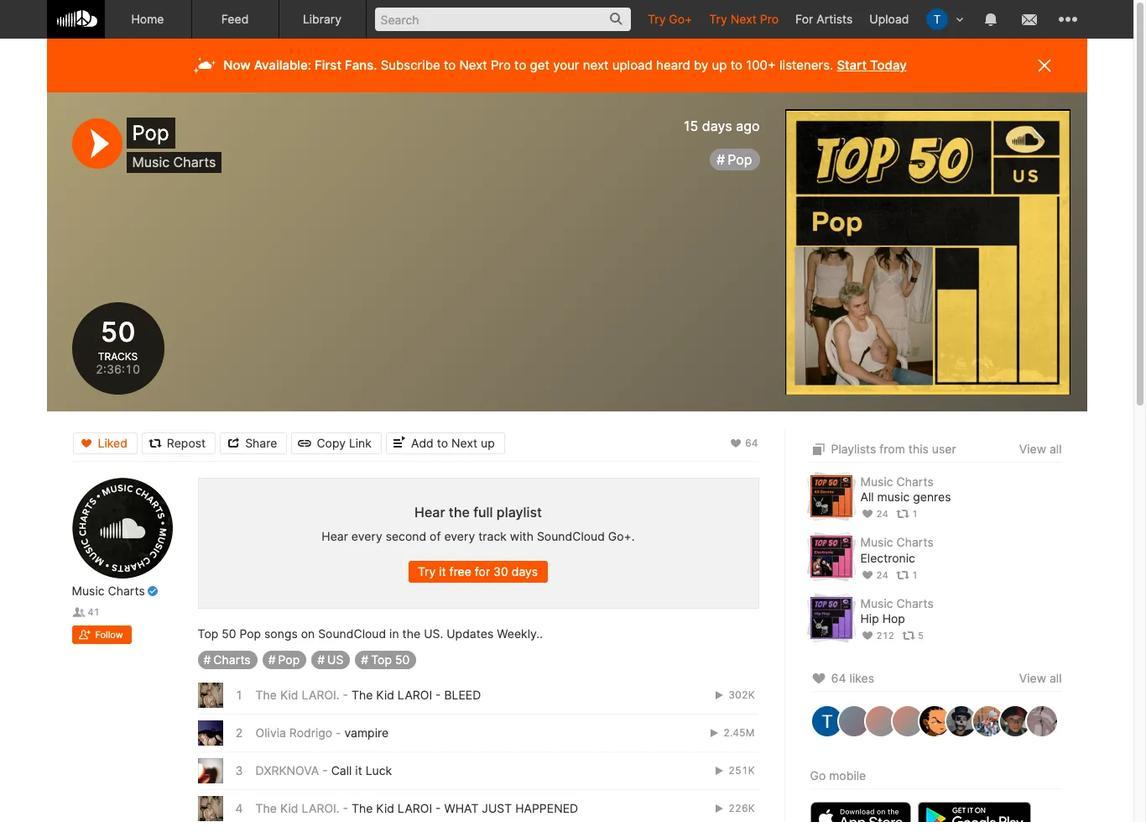 Task type: describe. For each thing, give the bounding box(es) containing it.
1 vertical spatial it
[[355, 763, 363, 778]]

shanté a.'s avatar element
[[999, 705, 1032, 738]]

100+
[[747, 57, 777, 73]]

try it free for 30 days
[[418, 565, 538, 579]]

50 inside the 50 tracks 2:36:10
[[100, 316, 136, 348]]

vampire link
[[345, 725, 389, 740]]

next
[[583, 57, 609, 73]]

for artists link
[[788, 0, 862, 38]]

home link
[[105, 0, 192, 39]]

0 vertical spatial it
[[439, 565, 446, 579]]

to right subscribe
[[444, 57, 456, 73]]

1 vertical spatial pro
[[491, 57, 511, 73]]

laroi for bleed
[[398, 688, 433, 702]]

music charts link for music charts all music genres
[[861, 474, 934, 489]]

top for top 50 pop songs on soundcloud in the us. updates weekly..
[[198, 627, 219, 641]]

likes
[[850, 671, 875, 685]]

2:36:10
[[96, 362, 140, 376]]

music charts's avatar element
[[72, 478, 173, 579]]

the kid laroi. - the kid laroi - bleed
[[256, 688, 481, 702]]

1 for all music genres
[[913, 508, 919, 520]]

second
[[386, 529, 427, 543]]

listeners.
[[780, 57, 834, 73]]

like image
[[811, 668, 828, 689]]

50 for top 50 pop songs on soundcloud in the us. updates weekly..
[[222, 627, 236, 641]]

in
[[390, 627, 399, 641]]

go+.
[[609, 529, 635, 543]]

the kid laroi - what just happened link
[[352, 801, 579, 815]]

15 days ago
[[684, 118, 760, 134]]

subscribe
[[381, 57, 441, 73]]

electronic link
[[861, 550, 916, 566]]

laroi for what
[[398, 801, 433, 815]]

pop element
[[786, 109, 1071, 395]]

24 for all
[[877, 508, 889, 520]]

add
[[411, 435, 434, 450]]

view all for 64 likes
[[1020, 671, 1063, 685]]

1 vertical spatial hear
[[322, 529, 348, 543]]

track
[[479, 529, 507, 543]]

- right rodrigo
[[336, 725, 341, 740]]

kid down dxrknova
[[280, 801, 299, 815]]

1 every from the left
[[352, 529, 383, 543]]

dxrknova - call it luck
[[256, 763, 392, 778]]

212 link
[[861, 630, 895, 642]]

start today link
[[837, 57, 907, 73]]

the kid laroi - bleed element
[[198, 683, 223, 708]]

to left the 100+
[[731, 57, 743, 73]]

playlists from this user
[[832, 442, 957, 456]]

15
[[684, 118, 699, 134]]

full
[[474, 504, 493, 521]]

226k
[[726, 802, 755, 814]]

songs
[[265, 627, 298, 641]]

kid down luck
[[376, 801, 395, 815]]

weekly..
[[497, 627, 543, 641]]

what
[[445, 801, 479, 815]]

the up the olivia
[[256, 688, 277, 702]]

jessenia hernandez's avatar element
[[891, 705, 925, 738]]

top 50 pop songs on soundcloud in the us. updates weekly..
[[198, 627, 543, 641]]

user429838722's avatar element
[[864, 705, 898, 738]]

mohammadsakiam's avatar element
[[945, 705, 979, 738]]

1 for electronic
[[913, 569, 919, 581]]

of
[[430, 529, 441, 543]]

2 vertical spatial 1
[[236, 688, 243, 702]]

call
[[331, 763, 352, 778]]

us
[[328, 652, 344, 667]]

for
[[475, 565, 491, 579]]

dxrknova
[[256, 763, 319, 778]]

all music genres element
[[811, 475, 853, 517]]

upload link
[[862, 0, 918, 38]]

go+
[[669, 12, 693, 26]]

Search search field
[[375, 8, 631, 31]]

dxrknova link
[[256, 763, 319, 778]]

share button
[[220, 432, 288, 454]]

64 for 64 likes
[[832, 671, 847, 685]]

library
[[303, 12, 342, 26]]

us link
[[312, 651, 350, 669]]

2.45m
[[721, 726, 755, 739]]

2 every from the left
[[445, 529, 475, 543]]

all for playlists from this user
[[1050, 442, 1063, 456]]

music
[[878, 490, 910, 504]]

feed link
[[192, 0, 279, 39]]

copy
[[317, 435, 346, 450]]

up inside "add to next up" button
[[481, 435, 495, 450]]

us.
[[424, 627, 444, 641]]

1 link for all
[[897, 508, 919, 520]]

64 link
[[729, 436, 759, 450]]

liked
[[98, 435, 127, 450]]

call it luck link
[[331, 763, 392, 778]]

playlist stats element for music charts all music genres
[[861, 505, 1063, 523]]

the up the vampire
[[352, 688, 373, 702]]

olivia
[[256, 725, 286, 740]]

top for top 50
[[371, 652, 392, 667]]

music for all
[[861, 474, 894, 489]]

with
[[510, 529, 534, 543]]

your
[[553, 57, 580, 73]]

charts for music charts
[[108, 584, 145, 598]]

try go+ link
[[640, 0, 701, 38]]

try next pro
[[710, 12, 779, 26]]

home
[[131, 12, 164, 26]]

50 for top 50
[[395, 652, 410, 667]]

link
[[349, 435, 372, 450]]

1 vertical spatial the
[[403, 627, 421, 641]]

on
[[301, 627, 315, 641]]

playlists
[[832, 442, 877, 456]]

now
[[224, 57, 251, 73]]

5 link
[[903, 630, 925, 642]]

music charts
[[72, 584, 145, 598]]

for
[[796, 12, 814, 26]]

music charts all music genres
[[861, 474, 952, 504]]

1 horizontal spatial tara schultz's avatar element
[[927, 8, 948, 30]]

0 vertical spatial pro
[[761, 12, 779, 26]]

from
[[880, 442, 906, 456]]

ss140's avatar element
[[838, 705, 871, 738]]

251k
[[726, 764, 755, 777]]

playlist stats element for music charts electronic
[[861, 566, 1063, 584]]

just
[[482, 801, 512, 815]]

view for 64 likes
[[1020, 671, 1047, 685]]

add to next up
[[411, 435, 495, 450]]

0 vertical spatial pop link
[[710, 149, 760, 171]]

for artists
[[796, 12, 853, 26]]

0 horizontal spatial soundcloud
[[318, 627, 386, 641]]

- left "bleed"
[[436, 688, 441, 702]]

music charts hip hop
[[861, 596, 934, 625]]

try next pro link
[[701, 0, 788, 38]]



Task type: vqa. For each thing, say whether or not it's contained in the screenshot.
3.15M
no



Task type: locate. For each thing, give the bounding box(es) containing it.
0 vertical spatial the kid laroi. link
[[256, 688, 340, 702]]

pop link down "15 days ago"
[[710, 149, 760, 171]]

hop
[[883, 611, 906, 625]]

0 vertical spatial 1
[[913, 508, 919, 520]]

0 vertical spatial playlist stats element
[[861, 505, 1063, 523]]

kid up olivia rodrigo link
[[280, 688, 299, 702]]

tara schultz's avatar element right the upload
[[927, 8, 948, 30]]

0 vertical spatial soundcloud
[[537, 529, 605, 543]]

1 vertical spatial up
[[481, 435, 495, 450]]

electronic
[[861, 550, 916, 565]]

3 playlist stats element from the top
[[861, 626, 1063, 645]]

the inside "hear the full playlist hear every second of every track with soundcloud go+."
[[449, 504, 470, 521]]

add to next up button
[[386, 432, 505, 454]]

every left second
[[352, 529, 383, 543]]

music charts link for music charts electronic
[[861, 535, 934, 549]]

user
[[933, 442, 957, 456]]

1 horizontal spatial try
[[648, 12, 666, 26]]

1 vertical spatial laroi.
[[302, 801, 340, 815]]

view all
[[1020, 442, 1063, 456], [1020, 671, 1063, 685]]

0 horizontal spatial pop link
[[263, 651, 307, 669]]

0 horizontal spatial 64
[[746, 436, 759, 449]]

- left call
[[323, 763, 328, 778]]

the kid laroi. link down dxrknova
[[256, 801, 340, 815]]

copy link
[[317, 435, 372, 450]]

every
[[352, 529, 383, 543], [445, 529, 475, 543]]

1 horizontal spatial top
[[371, 652, 392, 667]]

days
[[703, 118, 733, 134], [512, 565, 538, 579]]

repost
[[167, 435, 206, 450]]

1 horizontal spatial days
[[703, 118, 733, 134]]

playlist stats element containing 212
[[861, 626, 1063, 645]]

1 right the kid laroi - bleed element
[[236, 688, 243, 702]]

view all for playlists from this user
[[1020, 442, 1063, 456]]

playlist stats element down music charts hip hop
[[861, 626, 1063, 645]]

1 link for electronic
[[897, 569, 919, 581]]

2 24 from the top
[[877, 569, 889, 581]]

laroi. down the dxrknova - call it luck
[[302, 801, 340, 815]]

charts inside pop music charts
[[173, 154, 216, 170]]

50 up tracks
[[100, 316, 136, 348]]

50 up charts link
[[222, 627, 236, 641]]

2 the kid laroi. link from the top
[[256, 801, 340, 815]]

1 view all from the top
[[1020, 442, 1063, 456]]

0 vertical spatial next
[[731, 12, 757, 26]]

next inside button
[[452, 435, 478, 450]]

happened
[[516, 801, 579, 815]]

all for 64 likes
[[1050, 671, 1063, 685]]

2 horizontal spatial try
[[710, 12, 728, 26]]

1 horizontal spatial pro
[[761, 12, 779, 26]]

soundcloud up us
[[318, 627, 386, 641]]

50 down in
[[395, 652, 410, 667]]

1 down music charts electronic
[[913, 569, 919, 581]]

try left free
[[418, 565, 436, 579]]

2 1 link from the top
[[897, 569, 919, 581]]

it left free
[[439, 565, 446, 579]]

next up the 100+
[[731, 12, 757, 26]]

top
[[198, 627, 219, 641], [371, 652, 392, 667]]

0 horizontal spatial days
[[512, 565, 538, 579]]

2 laroi from the top
[[398, 801, 433, 815]]

1 laroi from the top
[[398, 688, 433, 702]]

2 playlist stats element from the top
[[861, 566, 1063, 584]]

1 24 link from the top
[[861, 508, 889, 520]]

charts inside music charts electronic
[[897, 535, 934, 549]]

the kid laroi. link for the kid laroi. - the kid laroi - what just happened
[[256, 801, 340, 815]]

1 laroi. from the top
[[302, 688, 340, 702]]

302k
[[726, 689, 755, 701]]

5
[[919, 630, 925, 642]]

playlist stats element
[[861, 505, 1063, 523], [861, 566, 1063, 584], [861, 626, 1063, 645]]

0 horizontal spatial it
[[355, 763, 363, 778]]

top 50
[[371, 652, 410, 667]]

1 24 from the top
[[877, 508, 889, 520]]

2 view from the top
[[1020, 671, 1047, 685]]

ago
[[737, 118, 760, 134]]

1 vertical spatial 50
[[222, 627, 236, 641]]

next down search search field
[[460, 57, 488, 73]]

charts inside music charts all music genres
[[897, 474, 934, 489]]

call it luck element
[[198, 758, 223, 783]]

charts for music charts all music genres
[[897, 474, 934, 489]]

upload
[[870, 12, 910, 26]]

next right add
[[452, 435, 478, 450]]

the kid laroi. link for the kid laroi. - the kid laroi - bleed
[[256, 688, 340, 702]]

1 horizontal spatial up
[[713, 57, 728, 73]]

0 vertical spatial 24 link
[[861, 508, 889, 520]]

up right by
[[713, 57, 728, 73]]

1 view from the top
[[1020, 442, 1047, 456]]

charts inside music charts hip hop
[[897, 596, 934, 610]]

2 view all from the top
[[1020, 671, 1063, 685]]

- down call
[[343, 801, 348, 815]]

to
[[444, 57, 456, 73], [515, 57, 527, 73], [731, 57, 743, 73], [437, 435, 448, 450]]

24 link down all
[[861, 508, 889, 520]]

1 vertical spatial pop link
[[263, 651, 307, 669]]

music inside music charts hip hop
[[861, 596, 894, 610]]

try left go+
[[648, 12, 666, 26]]

24 down music
[[877, 508, 889, 520]]

pop link down the songs
[[263, 651, 307, 669]]

1 vertical spatial view
[[1020, 671, 1047, 685]]

laroi. down us link
[[302, 688, 340, 702]]

1 vertical spatial soundcloud
[[318, 627, 386, 641]]

41 link
[[72, 606, 100, 618]]

feed
[[221, 12, 249, 26]]

64
[[746, 436, 759, 449], [832, 671, 847, 685]]

1 vertical spatial laroi
[[398, 801, 433, 815]]

dweezy's avatar element
[[972, 705, 1005, 738]]

tara schultz's avatar element
[[927, 8, 948, 30], [811, 705, 844, 738]]

set image
[[811, 439, 828, 459]]

pro left for
[[761, 12, 779, 26]]

None search field
[[367, 0, 640, 38]]

to left get
[[515, 57, 527, 73]]

available:
[[254, 57, 312, 73]]

50 tracks 2:36:10
[[96, 316, 140, 376]]

by
[[694, 57, 709, 73]]

first
[[315, 57, 342, 73]]

0 horizontal spatial up
[[481, 435, 495, 450]]

0 horizontal spatial every
[[352, 529, 383, 543]]

0 horizontal spatial top
[[198, 627, 219, 641]]

top 50 link
[[355, 651, 417, 669]]

1 playlist stats element from the top
[[861, 505, 1063, 523]]

every right of
[[445, 529, 475, 543]]

the
[[449, 504, 470, 521], [403, 627, 421, 641]]

64 right the like icon
[[832, 671, 847, 685]]

the kid laroi. - the kid laroi - what just happened
[[256, 801, 579, 815]]

music for electronic
[[861, 535, 894, 549]]

rei.'s avatar element
[[1026, 705, 1059, 738]]

1 horizontal spatial 64
[[832, 671, 847, 685]]

0 horizontal spatial the
[[403, 627, 421, 641]]

0 vertical spatial tara schultz's avatar element
[[927, 8, 948, 30]]

to right add
[[437, 435, 448, 450]]

playlist stats element down genres
[[861, 505, 1063, 523]]

- left "what"
[[436, 801, 441, 815]]

kid
[[280, 688, 299, 702], [376, 688, 395, 702], [280, 801, 299, 815], [376, 801, 395, 815]]

1 horizontal spatial every
[[445, 529, 475, 543]]

try for try it free for 30 days
[[418, 565, 436, 579]]

0 vertical spatial view
[[1020, 442, 1047, 456]]

1 vertical spatial days
[[512, 565, 538, 579]]

music charts link for music charts hip hop
[[861, 596, 934, 610]]

view for playlists from this user
[[1020, 442, 1047, 456]]

0 vertical spatial 50
[[100, 316, 136, 348]]

0 vertical spatial all
[[1050, 442, 1063, 456]]

1 vertical spatial view all
[[1020, 671, 1063, 685]]

up
[[713, 57, 728, 73], [481, 435, 495, 450]]

olivia rodrigo - vampire
[[256, 725, 389, 740]]

vampire
[[345, 725, 389, 740]]

laroi down top 50
[[398, 688, 433, 702]]

64 likes
[[832, 671, 875, 685]]

charts link
[[198, 651, 257, 669]]

bleed
[[445, 688, 481, 702]]

pop inside pop music charts
[[132, 121, 169, 145]]

top up charts link
[[198, 627, 219, 641]]

jj's avatar element
[[918, 705, 952, 738]]

1 vertical spatial the kid laroi. link
[[256, 801, 340, 815]]

try for try next pro
[[710, 12, 728, 26]]

0 vertical spatial up
[[713, 57, 728, 73]]

it
[[439, 565, 446, 579], [355, 763, 363, 778]]

tracks
[[98, 350, 138, 362]]

0 horizontal spatial hear
[[322, 529, 348, 543]]

laroi left "what"
[[398, 801, 433, 815]]

0 vertical spatial laroi.
[[302, 688, 340, 702]]

go mobile
[[811, 768, 867, 783]]

24 link down electronic link
[[861, 569, 889, 581]]

the down call it luck link
[[352, 801, 373, 815]]

1 horizontal spatial 50
[[222, 627, 236, 641]]

24
[[877, 508, 889, 520], [877, 569, 889, 581]]

2 24 link from the top
[[861, 569, 889, 581]]

64 left "set" image at the right bottom of page
[[746, 436, 759, 449]]

days right 30
[[512, 565, 538, 579]]

it right call
[[355, 763, 363, 778]]

1 horizontal spatial soundcloud
[[537, 529, 605, 543]]

hip hop link
[[861, 611, 906, 626]]

1 vertical spatial all
[[1050, 671, 1063, 685]]

1 vertical spatial 64
[[832, 671, 847, 685]]

electronic element
[[811, 536, 853, 578]]

0 horizontal spatial try
[[418, 565, 436, 579]]

hear up of
[[415, 504, 445, 521]]

soundcloud inside "hear the full playlist hear every second of every track with soundcloud go+."
[[537, 529, 605, 543]]

1 1 link from the top
[[897, 508, 919, 520]]

1 horizontal spatial the
[[449, 504, 470, 521]]

pro
[[761, 12, 779, 26], [491, 57, 511, 73]]

vampire element
[[198, 720, 223, 746]]

3
[[236, 763, 243, 778]]

24 for electronic
[[877, 569, 889, 581]]

the kid laroi. link up olivia rodrigo link
[[256, 688, 340, 702]]

1 vertical spatial next
[[460, 57, 488, 73]]

music for hip
[[861, 596, 894, 610]]

hip hop element
[[811, 597, 853, 639]]

1 vertical spatial 1
[[913, 569, 919, 581]]

2
[[236, 725, 243, 740]]

0 vertical spatial days
[[703, 118, 733, 134]]

try for try go+
[[648, 12, 666, 26]]

soundcloud right 'with'
[[537, 529, 605, 543]]

share
[[245, 435, 277, 450]]

soundcloud
[[537, 529, 605, 543], [318, 627, 386, 641]]

1 horizontal spatial pop link
[[710, 149, 760, 171]]

0 horizontal spatial pro
[[491, 57, 511, 73]]

pop music charts
[[132, 121, 216, 170]]

liked button
[[73, 432, 138, 454]]

laroi. for the kid laroi - what just happened
[[302, 801, 340, 815]]

repost button
[[142, 432, 216, 454]]

1 horizontal spatial hear
[[415, 504, 445, 521]]

top down top 50 pop songs on soundcloud in the us. updates weekly..
[[371, 652, 392, 667]]

library link
[[279, 0, 367, 39]]

1 vertical spatial 24 link
[[861, 569, 889, 581]]

0 vertical spatial view all
[[1020, 442, 1063, 456]]

1 the kid laroi. link from the top
[[256, 688, 340, 702]]

the
[[256, 688, 277, 702], [352, 688, 373, 702], [256, 801, 277, 815], [352, 801, 373, 815]]

24 down electronic link
[[877, 569, 889, 581]]

rodrigo
[[290, 725, 333, 740]]

- down us
[[343, 688, 348, 702]]

genres
[[914, 490, 952, 504]]

the left full
[[449, 504, 470, 521]]

days right 15
[[703, 118, 733, 134]]

1 vertical spatial tara schultz's avatar element
[[811, 705, 844, 738]]

1 link down all music genres link
[[897, 508, 919, 520]]

2 vertical spatial 50
[[395, 652, 410, 667]]

hear left second
[[322, 529, 348, 543]]

2 horizontal spatial 50
[[395, 652, 410, 667]]

1 vertical spatial playlist stats element
[[861, 566, 1063, 584]]

2 vertical spatial next
[[452, 435, 478, 450]]

free
[[450, 565, 472, 579]]

try right go+
[[710, 12, 728, 26]]

the kid laroi - bleed link
[[352, 688, 481, 702]]

to inside "add to next up" button
[[437, 435, 448, 450]]

1 horizontal spatial it
[[439, 565, 446, 579]]

the kid laroi - what just happened element
[[198, 796, 223, 821]]

music inside pop music charts
[[132, 154, 170, 170]]

2 vertical spatial playlist stats element
[[861, 626, 1063, 645]]

1 vertical spatial 24
[[877, 569, 889, 581]]

view
[[1020, 442, 1047, 456], [1020, 671, 1047, 685]]

1 vertical spatial top
[[371, 652, 392, 667]]

all
[[861, 490, 875, 504]]

music inside music charts all music genres
[[861, 474, 894, 489]]

4
[[236, 801, 243, 815]]

mobile
[[830, 768, 867, 783]]

0 vertical spatial top
[[198, 627, 219, 641]]

1 down all music genres link
[[913, 508, 919, 520]]

50
[[100, 316, 136, 348], [222, 627, 236, 641], [395, 652, 410, 667]]

64 for 64
[[746, 436, 759, 449]]

music charts electronic
[[861, 535, 934, 565]]

next
[[731, 12, 757, 26], [460, 57, 488, 73], [452, 435, 478, 450]]

1 all from the top
[[1050, 442, 1063, 456]]

24 link for electronic
[[861, 569, 889, 581]]

the right 4
[[256, 801, 277, 815]]

pro left get
[[491, 57, 511, 73]]

kid down top 50 link
[[376, 688, 395, 702]]

laroi. for the kid laroi - bleed
[[302, 688, 340, 702]]

24 link
[[861, 508, 889, 520], [861, 569, 889, 581]]

0 vertical spatial hear
[[415, 504, 445, 521]]

1 vertical spatial 1 link
[[897, 569, 919, 581]]

playlist stats element down music charts electronic
[[861, 566, 1063, 584]]

2 all from the top
[[1050, 671, 1063, 685]]

0 horizontal spatial tara schultz's avatar element
[[811, 705, 844, 738]]

pop
[[132, 121, 169, 145], [728, 151, 753, 168], [240, 627, 261, 641], [278, 652, 300, 667]]

today
[[871, 57, 907, 73]]

olivia rodrigo link
[[256, 725, 333, 740]]

0 vertical spatial 1 link
[[897, 508, 919, 520]]

upload
[[613, 57, 653, 73]]

luck
[[366, 763, 392, 778]]

1 link down electronic link
[[897, 569, 919, 581]]

0 vertical spatial laroi
[[398, 688, 433, 702]]

playlist stats element for music charts hip hop
[[861, 626, 1063, 645]]

charts for music charts electronic
[[897, 535, 934, 549]]

0 vertical spatial 24
[[877, 508, 889, 520]]

music inside music charts electronic
[[861, 535, 894, 549]]

charts for music charts hip hop
[[897, 596, 934, 610]]

playlist
[[497, 504, 542, 521]]

2 laroi. from the top
[[302, 801, 340, 815]]

the right in
[[403, 627, 421, 641]]

up right add
[[481, 435, 495, 450]]

tara schultz's avatar element down the like icon
[[811, 705, 844, 738]]

get
[[530, 57, 550, 73]]

24 link for all
[[861, 508, 889, 520]]

0 horizontal spatial 50
[[100, 316, 136, 348]]

0 vertical spatial 64
[[746, 436, 759, 449]]

-
[[343, 688, 348, 702], [436, 688, 441, 702], [336, 725, 341, 740], [323, 763, 328, 778], [343, 801, 348, 815], [436, 801, 441, 815]]

0 vertical spatial the
[[449, 504, 470, 521]]



